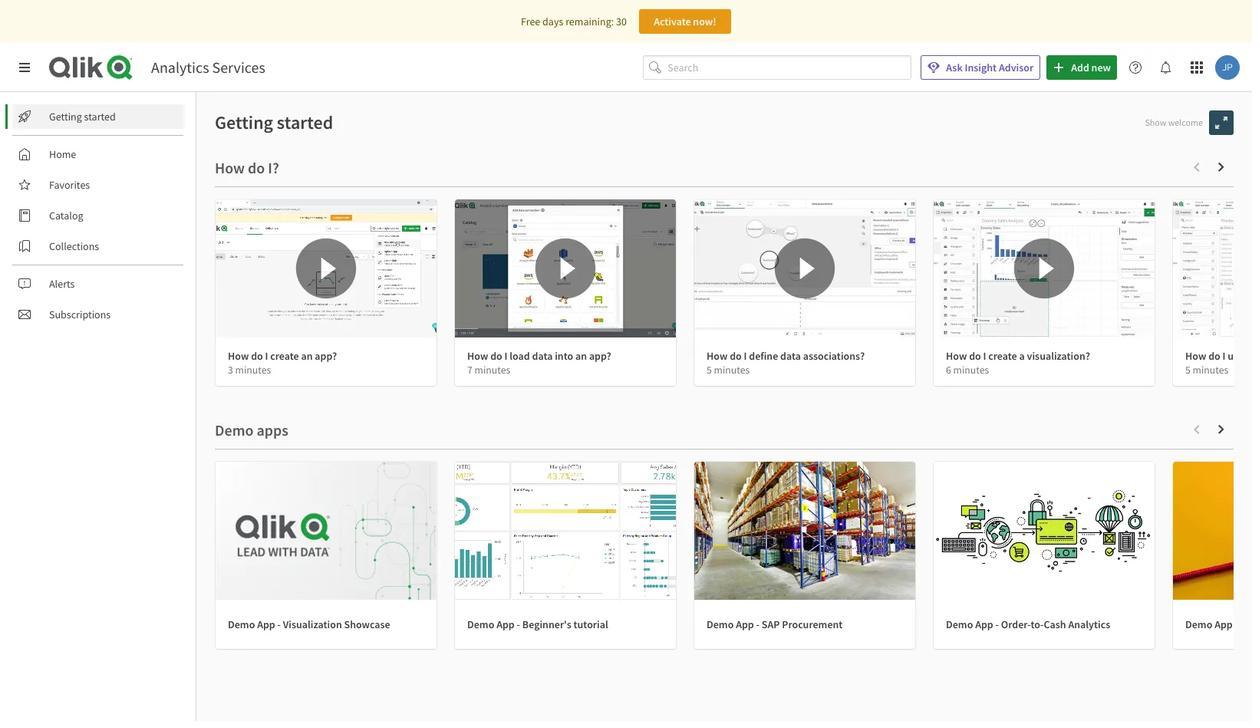 Task type: vqa. For each thing, say whether or not it's contained in the screenshot.
last trigger option's Last
no



Task type: locate. For each thing, give the bounding box(es) containing it.
0 vertical spatial analytics
[[151, 58, 209, 77]]

getting started inside navigation pane element
[[49, 110, 116, 124]]

activate
[[654, 15, 691, 28]]

1 horizontal spatial create
[[988, 349, 1017, 363]]

ask
[[946, 61, 963, 74]]

i inside how do i define data associations? 5 minutes
[[744, 349, 747, 363]]

associations?
[[803, 349, 865, 363]]

i for how do i load data into an app?
[[505, 349, 508, 363]]

th
[[1246, 349, 1252, 363]]

0 horizontal spatial an
[[301, 349, 313, 363]]

tutorial
[[574, 618, 608, 631]]

define
[[749, 349, 778, 363]]

- left 'sap'
[[756, 618, 760, 631]]

4 demo from the left
[[946, 618, 973, 631]]

getting started main content
[[196, 92, 1252, 721]]

demo app - order-to-cash analytics image
[[934, 462, 1155, 600]]

how left use
[[1185, 349, 1206, 363]]

i for how do i use th
[[1223, 349, 1226, 363]]

5 do from the left
[[1209, 349, 1221, 363]]

free days remaining: 30
[[521, 15, 627, 28]]

getting up home
[[49, 110, 82, 124]]

do inside how do i create a visualization? 6 minutes
[[969, 349, 981, 363]]

1 app? from the left
[[315, 349, 337, 363]]

1 horizontal spatial started
[[277, 110, 333, 134]]

activate now!
[[654, 15, 716, 28]]

i inside how do i use th 5 minutes
[[1223, 349, 1226, 363]]

0 horizontal spatial 5
[[707, 364, 712, 377]]

2 app from the left
[[497, 618, 515, 631]]

app left visualization
[[257, 618, 275, 631]]

minutes right the '6'
[[953, 364, 989, 377]]

do inside how do i load data into an app? 7 minutes
[[490, 349, 502, 363]]

create for an
[[270, 349, 299, 363]]

close sidebar menu image
[[18, 61, 31, 74]]

1 create from the left
[[270, 349, 299, 363]]

getting started
[[49, 110, 116, 124], [215, 110, 333, 134]]

1 vertical spatial analytics
[[1068, 618, 1110, 631]]

demo left order- at the bottom of page
[[946, 618, 973, 631]]

demo left visualization
[[228, 618, 255, 631]]

- left order- at the bottom of page
[[996, 618, 999, 631]]

an inside how do i create an app? 3 minutes
[[301, 349, 313, 363]]

how left define
[[707, 349, 728, 363]]

data right define
[[780, 349, 801, 363]]

4 - from the left
[[996, 618, 999, 631]]

3 demo from the left
[[707, 618, 734, 631]]

how do i use the chart suggestions toggle? element
[[1185, 349, 1252, 363]]

demo
[[228, 618, 255, 631], [467, 618, 494, 631], [707, 618, 734, 631], [946, 618, 973, 631], [1185, 618, 1213, 631]]

2 5 from the left
[[1185, 364, 1191, 377]]

3 i from the left
[[744, 349, 747, 363]]

3 app from the left
[[736, 618, 754, 631]]

demo for demo app - sap procurement
[[707, 618, 734, 631]]

how inside how do i load data into an app? 7 minutes
[[467, 349, 488, 363]]

how do i load data into an app? 7 minutes
[[467, 349, 611, 377]]

i
[[265, 349, 268, 363], [505, 349, 508, 363], [744, 349, 747, 363], [983, 349, 986, 363], [1223, 349, 1226, 363]]

minutes right 3
[[235, 364, 271, 377]]

4 minutes from the left
[[953, 364, 989, 377]]

minutes inside how do i define data associations? 5 minutes
[[714, 364, 750, 377]]

create inside how do i create a visualization? 6 minutes
[[988, 349, 1017, 363]]

app left 'sap'
[[736, 618, 754, 631]]

1 horizontal spatial app?
[[589, 349, 611, 363]]

home link
[[12, 142, 184, 167]]

how for how do i create an app?
[[228, 349, 249, 363]]

how up 7
[[467, 349, 488, 363]]

do for how do i create a visualization?
[[969, 349, 981, 363]]

minutes inside how do i load data into an app? 7 minutes
[[475, 364, 510, 377]]

how do i create a visualization? element
[[946, 349, 1090, 363]]

app left order- at the bottom of page
[[975, 618, 993, 631]]

how do i use th 5 minutes
[[1185, 349, 1252, 377]]

3
[[228, 364, 233, 377]]

analytics services
[[151, 58, 265, 77]]

how up 3
[[228, 349, 249, 363]]

5 demo from the left
[[1185, 618, 1213, 631]]

data inside how do i load data into an app? 7 minutes
[[532, 349, 553, 363]]

analytics right cash
[[1068, 618, 1110, 631]]

how do i use the chart suggestions toggle? image
[[1173, 199, 1252, 338]]

1 i from the left
[[265, 349, 268, 363]]

favorites link
[[12, 173, 184, 197]]

4 do from the left
[[969, 349, 981, 363]]

do inside how do i create an app? 3 minutes
[[251, 349, 263, 363]]

1 - from the left
[[277, 618, 281, 631]]

minutes inside how do i create an app? 3 minutes
[[235, 364, 271, 377]]

2 data from the left
[[780, 349, 801, 363]]

data left into
[[532, 349, 553, 363]]

demo app - helpdesk management image
[[1173, 462, 1252, 600]]

0 horizontal spatial analytics
[[151, 58, 209, 77]]

create
[[270, 349, 299, 363], [988, 349, 1017, 363]]

james peterson image
[[1215, 55, 1240, 80]]

i inside how do i create an app? 3 minutes
[[265, 349, 268, 363]]

minutes for how do i create a visualization?
[[953, 364, 989, 377]]

app?
[[315, 349, 337, 363], [589, 349, 611, 363]]

demo for demo app - visualization showcase
[[228, 618, 255, 631]]

5
[[707, 364, 712, 377], [1185, 364, 1191, 377]]

2 how from the left
[[467, 349, 488, 363]]

how do i create a visualization? image
[[934, 199, 1155, 338]]

create inside how do i create an app? 3 minutes
[[270, 349, 299, 363]]

minutes inside how do i create a visualization? 6 minutes
[[953, 364, 989, 377]]

- left he
[[1235, 618, 1238, 631]]

i inside how do i create a visualization? 6 minutes
[[983, 349, 986, 363]]

add new button
[[1047, 55, 1117, 80]]

demo app - visualization showcase
[[228, 618, 390, 631]]

do inside how do i define data associations? 5 minutes
[[730, 349, 742, 363]]

3 do from the left
[[730, 349, 742, 363]]

2 i from the left
[[505, 349, 508, 363]]

getting inside main content
[[215, 110, 273, 134]]

app left he
[[1215, 618, 1233, 631]]

1 minutes from the left
[[235, 364, 271, 377]]

app for beginner's
[[497, 618, 515, 631]]

minutes right 7
[[475, 364, 510, 377]]

how do i create an app? image
[[216, 199, 437, 338]]

data for into
[[532, 349, 553, 363]]

analytics left services on the top of page
[[151, 58, 209, 77]]

demo left 'sap'
[[707, 618, 734, 631]]

visualization
[[283, 618, 342, 631]]

4 how from the left
[[946, 349, 967, 363]]

3 how from the left
[[707, 349, 728, 363]]

how do i create a visualization? 6 minutes
[[946, 349, 1090, 377]]

to-
[[1031, 618, 1044, 631]]

minutes
[[235, 364, 271, 377], [475, 364, 510, 377], [714, 364, 750, 377], [953, 364, 989, 377], [1193, 364, 1229, 377]]

subscriptions
[[49, 308, 111, 321]]

3 minutes from the left
[[714, 364, 750, 377]]

how do i create an app? element
[[228, 349, 337, 363]]

1 horizontal spatial an
[[575, 349, 587, 363]]

how up the '6'
[[946, 349, 967, 363]]

how do i define data associations? image
[[694, 199, 915, 338]]

data inside how do i define data associations? 5 minutes
[[780, 349, 801, 363]]

he
[[1241, 618, 1252, 631]]

how inside how do i define data associations? 5 minutes
[[707, 349, 728, 363]]

1 horizontal spatial getting
[[215, 110, 273, 134]]

demo app - beginner's tutorial
[[467, 618, 608, 631]]

5 - from the left
[[1235, 618, 1238, 631]]

favorites
[[49, 178, 90, 192]]

minutes inside how do i use th 5 minutes
[[1193, 364, 1229, 377]]

data
[[532, 349, 553, 363], [780, 349, 801, 363]]

2 demo from the left
[[467, 618, 494, 631]]

getting started up home link
[[49, 110, 116, 124]]

getting down services on the top of page
[[215, 110, 273, 134]]

1 data from the left
[[532, 349, 553, 363]]

5 inside how do i define data associations? 5 minutes
[[707, 364, 712, 377]]

demo left beginner's
[[467, 618, 494, 631]]

0 horizontal spatial getting
[[49, 110, 82, 124]]

ask insight advisor
[[946, 61, 1034, 74]]

0 horizontal spatial started
[[84, 110, 116, 124]]

ask insight advisor button
[[921, 55, 1041, 80]]

4 i from the left
[[983, 349, 986, 363]]

Search text field
[[668, 55, 912, 80]]

0 horizontal spatial data
[[532, 349, 553, 363]]

alerts
[[49, 277, 75, 291]]

2 app? from the left
[[589, 349, 611, 363]]

order-
[[1001, 618, 1031, 631]]

an
[[301, 349, 313, 363], [575, 349, 587, 363]]

getting started inside main content
[[215, 110, 333, 134]]

demo left he
[[1185, 618, 1213, 631]]

getting
[[49, 110, 82, 124], [215, 110, 273, 134]]

minutes down define
[[714, 364, 750, 377]]

demo app - he
[[1185, 618, 1252, 631]]

1 an from the left
[[301, 349, 313, 363]]

getting started down services on the top of page
[[215, 110, 333, 134]]

how for how do i create a visualization?
[[946, 349, 967, 363]]

analytics
[[151, 58, 209, 77], [1068, 618, 1110, 631]]

minutes for how do i create an app?
[[235, 364, 271, 377]]

5 minutes from the left
[[1193, 364, 1229, 377]]

1 app from the left
[[257, 618, 275, 631]]

0 horizontal spatial getting started
[[49, 110, 116, 124]]

do for how do i define data associations?
[[730, 349, 742, 363]]

1 horizontal spatial getting started
[[215, 110, 333, 134]]

1 5 from the left
[[707, 364, 712, 377]]

7
[[467, 364, 473, 377]]

app left beginner's
[[497, 618, 515, 631]]

how inside how do i create a visualization? 6 minutes
[[946, 349, 967, 363]]

do for how do i use th
[[1209, 349, 1221, 363]]

0 horizontal spatial create
[[270, 349, 299, 363]]

1 horizontal spatial data
[[780, 349, 801, 363]]

1 horizontal spatial analytics
[[1068, 618, 1110, 631]]

app
[[257, 618, 275, 631], [497, 618, 515, 631], [736, 618, 754, 631], [975, 618, 993, 631], [1215, 618, 1233, 631]]

-
[[277, 618, 281, 631], [517, 618, 520, 631], [756, 618, 760, 631], [996, 618, 999, 631], [1235, 618, 1238, 631]]

do inside how do i use th 5 minutes
[[1209, 349, 1221, 363]]

how inside how do i use th 5 minutes
[[1185, 349, 1206, 363]]

3 - from the left
[[756, 618, 760, 631]]

remaining:
[[566, 15, 614, 28]]

free
[[521, 15, 540, 28]]

i inside how do i load data into an app? 7 minutes
[[505, 349, 508, 363]]

2 do from the left
[[490, 349, 502, 363]]

1 how from the left
[[228, 349, 249, 363]]

5 i from the left
[[1223, 349, 1226, 363]]

- for order-
[[996, 618, 999, 631]]

welcome
[[1168, 117, 1203, 128]]

started
[[84, 110, 116, 124], [277, 110, 333, 134]]

app? inside how do i load data into an app? 7 minutes
[[589, 349, 611, 363]]

app for visualization
[[257, 618, 275, 631]]

minutes down how do i use the chart suggestions toggle? element
[[1193, 364, 1229, 377]]

procurement
[[782, 618, 843, 631]]

advisor
[[999, 61, 1034, 74]]

4 app from the left
[[975, 618, 993, 631]]

2 minutes from the left
[[475, 364, 510, 377]]

show
[[1145, 117, 1167, 128]]

demo for demo app - order-to-cash analytics
[[946, 618, 973, 631]]

how
[[228, 349, 249, 363], [467, 349, 488, 363], [707, 349, 728, 363], [946, 349, 967, 363], [1185, 349, 1206, 363]]

insight
[[965, 61, 997, 74]]

2 an from the left
[[575, 349, 587, 363]]

- left visualization
[[277, 618, 281, 631]]

0 horizontal spatial app?
[[315, 349, 337, 363]]

- for sap
[[756, 618, 760, 631]]

started inside main content
[[277, 110, 333, 134]]

how inside how do i create an app? 3 minutes
[[228, 349, 249, 363]]

- for visualization
[[277, 618, 281, 631]]

5 app from the left
[[1215, 618, 1233, 631]]

1 horizontal spatial 5
[[1185, 364, 1191, 377]]

2 create from the left
[[988, 349, 1017, 363]]

1 do from the left
[[251, 349, 263, 363]]

5 how from the left
[[1185, 349, 1206, 363]]

- left beginner's
[[517, 618, 520, 631]]

1 demo from the left
[[228, 618, 255, 631]]

2 - from the left
[[517, 618, 520, 631]]

do
[[251, 349, 263, 363], [490, 349, 502, 363], [730, 349, 742, 363], [969, 349, 981, 363], [1209, 349, 1221, 363]]



Task type: describe. For each thing, give the bounding box(es) containing it.
alerts link
[[12, 272, 184, 296]]

how for how do i use th
[[1185, 349, 1206, 363]]

how do i define data associations? element
[[707, 349, 865, 363]]

getting started link
[[12, 104, 184, 129]]

use
[[1228, 349, 1244, 363]]

getting inside navigation pane element
[[49, 110, 82, 124]]

collections link
[[12, 234, 184, 259]]

- for beginner's
[[517, 618, 520, 631]]

beginner's
[[522, 618, 571, 631]]

how for how do i load data into an app?
[[467, 349, 488, 363]]

collections
[[49, 239, 99, 253]]

i for how do i define data associations?
[[744, 349, 747, 363]]

analytics services element
[[151, 58, 265, 77]]

6
[[946, 364, 951, 377]]

into
[[555, 349, 573, 363]]

minutes for how do i define data associations?
[[714, 364, 750, 377]]

activate now! link
[[639, 9, 731, 34]]

services
[[212, 58, 265, 77]]

do for how do i load data into an app?
[[490, 349, 502, 363]]

add new
[[1071, 61, 1111, 74]]

subscriptions link
[[12, 302, 184, 327]]

started inside navigation pane element
[[84, 110, 116, 124]]

demo for demo app - beginner's tutorial
[[467, 618, 494, 631]]

an inside how do i load data into an app? 7 minutes
[[575, 349, 587, 363]]

how do i create an app? 3 minutes
[[228, 349, 337, 377]]

create for a
[[988, 349, 1017, 363]]

app for sap
[[736, 618, 754, 631]]

data for associations?
[[780, 349, 801, 363]]

show welcome
[[1145, 117, 1203, 128]]

how do i load data into an app? image
[[455, 199, 676, 338]]

new
[[1092, 61, 1111, 74]]

analytics inside getting started main content
[[1068, 618, 1110, 631]]

days
[[543, 15, 563, 28]]

demo app - visualization showcase image
[[216, 462, 437, 600]]

show welcome image
[[1215, 117, 1228, 129]]

catalog
[[49, 209, 83, 223]]

demo app - sap procurement image
[[694, 462, 915, 600]]

app for order-
[[975, 618, 993, 631]]

30
[[616, 15, 627, 28]]

demo app - beginner's tutorial image
[[455, 462, 676, 600]]

sap
[[762, 618, 780, 631]]

home
[[49, 147, 76, 161]]

5 inside how do i use th 5 minutes
[[1185, 364, 1191, 377]]

load
[[510, 349, 530, 363]]

i for how do i create an app?
[[265, 349, 268, 363]]

- for he
[[1235, 618, 1238, 631]]

demo app - order-to-cash analytics
[[946, 618, 1110, 631]]

a
[[1019, 349, 1025, 363]]

add
[[1071, 61, 1089, 74]]

demo for demo app - he
[[1185, 618, 1213, 631]]

visualization?
[[1027, 349, 1090, 363]]

how do i load data into an app? element
[[467, 349, 611, 363]]

cash
[[1044, 618, 1066, 631]]

showcase
[[344, 618, 390, 631]]

how do i define data associations? 5 minutes
[[707, 349, 865, 377]]

how for how do i define data associations?
[[707, 349, 728, 363]]

app for he
[[1215, 618, 1233, 631]]

searchbar element
[[643, 55, 912, 80]]

now!
[[693, 15, 716, 28]]

catalog link
[[12, 203, 184, 228]]

app? inside how do i create an app? 3 minutes
[[315, 349, 337, 363]]

i for how do i create a visualization?
[[983, 349, 986, 363]]

navigation pane element
[[0, 98, 196, 333]]

demo app - sap procurement
[[707, 618, 843, 631]]

do for how do i create an app?
[[251, 349, 263, 363]]



